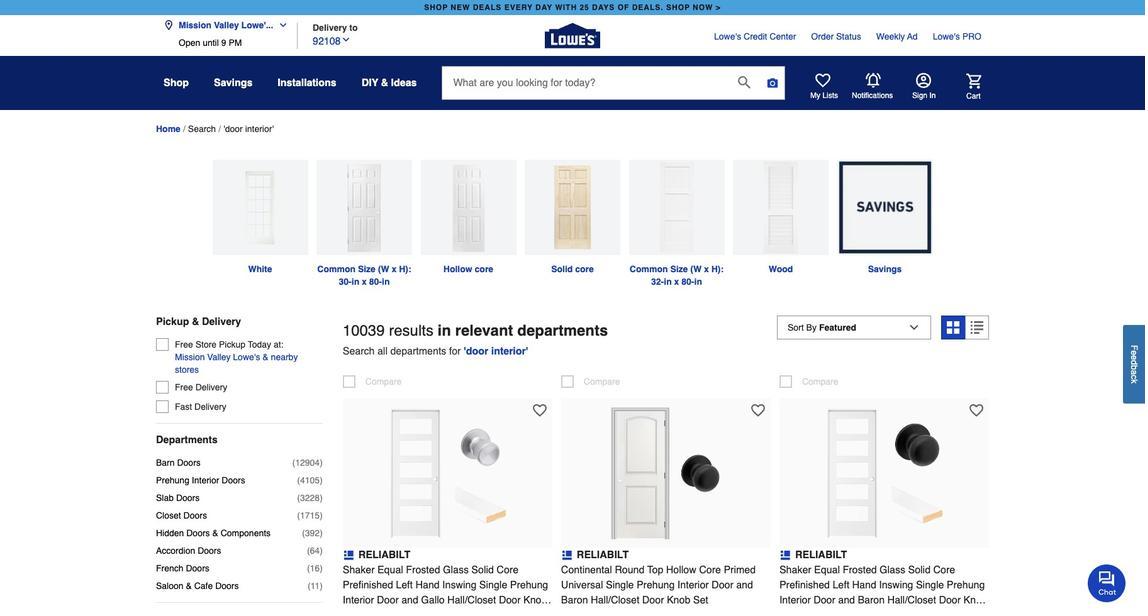 Task type: vqa. For each thing, say whether or not it's contained in the screenshot.
'Step 5' button
no



Task type: describe. For each thing, give the bounding box(es) containing it.
french doors
[[156, 564, 209, 574]]

camera image
[[767, 77, 779, 89]]

delivery up free store pickup today at:
[[202, 316, 241, 328]]

nearby
[[271, 352, 298, 362]]

open
[[179, 38, 200, 48]]

( 11 )
[[308, 581, 323, 591]]

1 e from the top
[[1129, 351, 1140, 356]]

chat invite button image
[[1088, 564, 1126, 603]]

open until 9 pm
[[179, 38, 242, 48]]

shaker for shaker equal frosted glass solid core prefinished left hand inswing single prehung interior door and baron hall/closet door knob set
[[780, 565, 811, 576]]

compare for gr_9419 'element' at the bottom of page
[[584, 377, 620, 387]]

10039 results in relevant departments search all departments for ' door interior '
[[343, 322, 608, 357]]

32-
[[651, 277, 664, 287]]

wood link
[[729, 160, 833, 276]]

lowe's pro link
[[933, 30, 982, 43]]

cart
[[967, 92, 981, 100]]

weekly
[[876, 31, 905, 42]]

single for shaker equal frosted glass solid core prefinished left hand inswing single prehung interior door and baron hall/closet door knob set
[[916, 580, 944, 591]]

( for 4105
[[297, 476, 300, 486]]

( for 16
[[307, 564, 310, 574]]

mission valley lowe's & nearby stores button
[[175, 351, 323, 376]]

h): for common size (w x h): 30-in x 80-in
[[399, 264, 411, 274]]

& left components
[[212, 528, 218, 539]]

diy & ideas button
[[362, 72, 417, 94]]

store
[[195, 340, 217, 350]]

french
[[156, 564, 183, 574]]

doors for french doors
[[186, 564, 209, 574]]

h): for common size (w x h): 32-in x 80-in
[[711, 264, 724, 274]]

hollow core link
[[416, 160, 521, 276]]

glass for baron
[[880, 565, 905, 576]]

solid core
[[551, 264, 594, 274]]

my lists link
[[810, 73, 838, 101]]

departments
[[156, 435, 218, 446]]

closet
[[156, 511, 181, 521]]

weekly ad link
[[876, 30, 918, 43]]

1 horizontal spatial departments
[[517, 322, 608, 340]]

door interior image for wood
[[733, 160, 829, 255]]

(w for common size (w x h): 30-in x 80-in
[[378, 264, 389, 274]]

4105
[[300, 476, 320, 486]]

) for ( 11 )
[[320, 581, 323, 591]]

core for hollow core
[[475, 264, 493, 274]]

) for ( 1715 )
[[320, 511, 323, 521]]

11
[[311, 581, 320, 591]]

core for solid core
[[575, 264, 594, 274]]

shop new deals every day with 25 days of deals. shop now > link
[[422, 0, 723, 15]]

inswing for baron
[[879, 580, 913, 591]]

prehung inside the reliabilt shaker equal frosted glass solid core prefinished left hand inswing single prehung interior door and baron hall/closet door knob set
[[947, 580, 985, 591]]

baron inside the reliabilt shaker equal frosted glass solid core prefinished left hand inswing single prehung interior door and baron hall/closet door knob set
[[858, 595, 885, 606]]

departments element
[[156, 434, 323, 447]]

reliabilt shaker equal frosted glass solid core prefinished left hand inswing single prehung interior door and baron hall/closet door knob set
[[780, 550, 987, 612]]

diy
[[362, 77, 378, 89]]

shop
[[164, 77, 189, 89]]

doors for barn doors
[[177, 458, 201, 468]]

d
[[1129, 361, 1140, 366]]

prefinished for shaker equal frosted glass solid core prefinished left hand inswing single prehung interior door and baron hall/closet door knob set
[[780, 580, 830, 591]]

( for 11
[[308, 581, 311, 591]]

white
[[248, 264, 272, 274]]

deals.
[[632, 3, 664, 12]]

( for 392
[[302, 528, 305, 539]]

mission valley lowe's & nearby stores
[[175, 352, 298, 375]]

f e e d b a c k
[[1129, 346, 1140, 384]]

savings image
[[837, 160, 933, 255]]

doors for accordion doors
[[198, 546, 221, 556]]

2 / from the left
[[218, 124, 221, 135]]

2 e from the top
[[1129, 356, 1140, 361]]

( 392 )
[[302, 528, 323, 539]]

every
[[504, 3, 533, 12]]

left for gallo
[[396, 580, 413, 591]]

equal for baron
[[814, 565, 840, 576]]

baron inside reliabilt continental round top hollow core primed universal single prehung interior door and baron hall/closet door knob set
[[561, 595, 588, 606]]

2 heart outline image from the left
[[751, 404, 765, 418]]

common size (w x h): 30-in x 80-in
[[317, 264, 414, 287]]

primed
[[724, 565, 756, 576]]

savings button
[[214, 72, 253, 94]]

cart button
[[949, 73, 982, 101]]

92108
[[313, 36, 341, 47]]

core for shaker equal frosted glass solid core prefinished left hand inswing single prehung interior door and gallo hall/closet door knob set
[[497, 565, 519, 576]]

solid for reliabilt shaker equal frosted glass solid core prefinished left hand inswing single prehung interior door and baron hall/closet door knob set
[[908, 565, 931, 576]]

pm
[[229, 38, 242, 48]]

f e e d b a c k button
[[1123, 326, 1145, 404]]

delivery up fast delivery
[[195, 382, 227, 393]]

knob inside reliabilt continental round top hollow core primed universal single prehung interior door and baron hall/closet door knob set
[[667, 595, 690, 606]]

lowe's home improvement logo image
[[545, 8, 600, 63]]

slab doors
[[156, 493, 200, 503]]

chevron down image inside 92108 button
[[341, 34, 351, 44]]

& for pickup & delivery
[[192, 316, 199, 328]]

search inside home / search / 'door interior'
[[188, 124, 216, 134]]

1 vertical spatial pickup
[[219, 340, 245, 350]]

gr_9419 element
[[561, 375, 620, 388]]

lowe's inside mission valley lowe's & nearby stores
[[233, 352, 260, 362]]

( for 64
[[307, 546, 310, 556]]

knob for shaker equal frosted glass solid core prefinished left hand inswing single prehung interior door and gallo hall/closet door knob set
[[524, 595, 547, 606]]

sign in
[[912, 91, 936, 100]]

interior'
[[245, 124, 274, 134]]

location image
[[164, 20, 174, 30]]

stores
[[175, 365, 199, 375]]

interior inside reliabilt continental round top hollow core primed universal single prehung interior door and baron hall/closet door knob set
[[678, 580, 709, 591]]

k
[[1129, 380, 1140, 384]]

closet doors
[[156, 511, 207, 521]]

slab
[[156, 493, 174, 503]]

compare for gr_9407 element
[[802, 377, 838, 387]]

1 heart outline image from the left
[[533, 404, 547, 418]]

reliabilt shaker equal frosted glass solid core prefinished left hand inswing single prehung interior door and gallo hall/closet door knob set
[[343, 550, 548, 612]]

days
[[592, 3, 615, 12]]

results
[[389, 322, 433, 340]]

lowe's credit center link
[[714, 30, 796, 43]]

order status link
[[811, 30, 861, 43]]

prehung interior doors
[[156, 476, 245, 486]]

free for free store pickup today at:
[[175, 340, 193, 350]]

interior inside reliabilt shaker equal frosted glass solid core prefinished left hand inswing single prehung interior door and gallo hall/closet door knob set
[[343, 595, 374, 606]]

list view image
[[971, 321, 983, 334]]

of
[[618, 3, 629, 12]]

sign in button
[[912, 73, 936, 101]]

wood
[[769, 264, 793, 274]]

weekly ad
[[876, 31, 918, 42]]

hand for baron
[[852, 580, 876, 591]]

12904
[[295, 458, 320, 468]]

mission valley lowe'... button
[[164, 13, 293, 38]]

reliabilt for reliabilt continental round top hollow core primed universal single prehung interior door and baron hall/closet door knob set
[[577, 550, 629, 561]]

home
[[156, 124, 181, 134]]

( 3228 )
[[297, 493, 323, 503]]

1 ' from the left
[[464, 346, 466, 357]]

( for 12904
[[292, 458, 295, 468]]

doors for closet doors
[[183, 511, 207, 521]]

0 horizontal spatial departments
[[390, 346, 446, 357]]

ad
[[907, 31, 918, 42]]

left for baron
[[833, 580, 850, 591]]

center
[[770, 31, 796, 42]]

reliabilt shaker equal frosted glass solid core prefinished left hand inswing single prehung interior door and baron hall/closet door knob set image
[[815, 404, 954, 543]]

common for 30-
[[317, 264, 356, 274]]

diy & ideas
[[362, 77, 417, 89]]

home link
[[156, 124, 181, 134]]

hall/closet for shaker equal frosted glass solid core prefinished left hand inswing single prehung interior door and baron hall/closet door knob set
[[888, 595, 936, 606]]

1 horizontal spatial solid
[[551, 264, 573, 274]]

and for shaker equal frosted glass solid core prefinished left hand inswing single prehung interior door and baron hall/closet door knob set
[[838, 595, 855, 606]]

( for 1715
[[297, 511, 300, 521]]

>
[[716, 3, 721, 12]]

ideas
[[391, 77, 417, 89]]

door interior image for common size (w x h): 30-in x 80-in
[[317, 160, 412, 255]]

new
[[451, 3, 470, 12]]

day
[[536, 3, 553, 12]]

pickup & delivery
[[156, 316, 241, 328]]

interior
[[491, 346, 526, 357]]



Task type: locate. For each thing, give the bounding box(es) containing it.
and for shaker equal frosted glass solid core prefinished left hand inswing single prehung interior door and gallo hall/closet door knob set
[[402, 595, 418, 606]]

solid inside the reliabilt shaker equal frosted glass solid core prefinished left hand inswing single prehung interior door and baron hall/closet door knob set
[[908, 565, 931, 576]]

gr_9432 element
[[343, 375, 402, 388]]

& inside diy & ideas button
[[381, 77, 388, 89]]

) down 4105
[[320, 493, 323, 503]]

round
[[615, 565, 645, 576]]

valley up 9
[[214, 20, 239, 30]]

0 horizontal spatial size
[[358, 264, 376, 274]]

2 horizontal spatial and
[[838, 595, 855, 606]]

knob for shaker equal frosted glass solid core prefinished left hand inswing single prehung interior door and baron hall/closet door knob set
[[964, 595, 987, 606]]

1 horizontal spatial common
[[630, 264, 668, 274]]

0 horizontal spatial and
[[402, 595, 418, 606]]

1 horizontal spatial size
[[670, 264, 688, 274]]

'door
[[223, 124, 243, 134]]

1 knob from the left
[[524, 595, 547, 606]]

1 h): from the left
[[399, 264, 411, 274]]

3 core from the left
[[933, 565, 955, 576]]

core inside reliabilt continental round top hollow core primed universal single prehung interior door and baron hall/closet door knob set
[[699, 565, 721, 576]]

doors up closet doors
[[176, 493, 200, 503]]

size for 30-
[[358, 264, 376, 274]]

0 horizontal spatial core
[[497, 565, 519, 576]]

(w inside common size (w x h): 32-in x 80-in
[[690, 264, 702, 274]]

solid for reliabilt shaker equal frosted glass solid core prefinished left hand inswing single prehung interior door and gallo hall/closet door knob set
[[472, 565, 494, 576]]

all
[[378, 346, 388, 357]]

knob inside reliabilt shaker equal frosted glass solid core prefinished left hand inswing single prehung interior door and gallo hall/closet door knob set
[[524, 595, 547, 606]]

hidden
[[156, 528, 184, 539]]

1 horizontal spatial left
[[833, 580, 850, 591]]

inswing inside the reliabilt shaker equal frosted glass solid core prefinished left hand inswing single prehung interior door and baron hall/closet door knob set
[[879, 580, 913, 591]]

set for reliabilt shaker equal frosted glass solid core prefinished left hand inswing single prehung interior door and baron hall/closet door knob set
[[780, 610, 795, 612]]

1 shop from the left
[[424, 3, 448, 12]]

9
[[221, 38, 226, 48]]

shaker inside reliabilt shaker equal frosted glass solid core prefinished left hand inswing single prehung interior door and gallo hall/closet door knob set
[[343, 565, 375, 576]]

1 vertical spatial departments
[[390, 346, 446, 357]]

1 vertical spatial chevron down image
[[341, 34, 351, 44]]

1 frosted from the left
[[406, 565, 440, 576]]

1 baron from the left
[[561, 595, 588, 606]]

compare inside gr_9407 element
[[802, 377, 838, 387]]

mission up stores
[[175, 352, 205, 362]]

1 equal from the left
[[378, 565, 403, 576]]

1 common from the left
[[317, 264, 356, 274]]

1 horizontal spatial h):
[[711, 264, 724, 274]]

1 vertical spatial savings
[[868, 264, 902, 274]]

3 single from the left
[[916, 580, 944, 591]]

shop new deals every day with 25 days of deals. shop now >
[[424, 3, 721, 12]]

7 ) from the top
[[320, 564, 323, 574]]

(w inside common size (w x h): 30-in x 80-in
[[378, 264, 389, 274]]

doors for slab doors
[[176, 493, 200, 503]]

components
[[221, 528, 271, 539]]

2 horizontal spatial core
[[933, 565, 955, 576]]

inswing for gallo
[[442, 580, 477, 591]]

2 knob from the left
[[667, 595, 690, 606]]

free delivery
[[175, 382, 227, 393]]

hand
[[416, 580, 440, 591], [852, 580, 876, 591]]

3 door interior image from the left
[[421, 160, 516, 255]]

lowe's home improvement account image
[[916, 73, 931, 88]]

shaker right 'primed'
[[780, 565, 811, 576]]

accordion
[[156, 546, 195, 556]]

1 (w from the left
[[378, 264, 389, 274]]

1 core from the left
[[497, 565, 519, 576]]

free down stores
[[175, 382, 193, 393]]

& for diy & ideas
[[381, 77, 388, 89]]

0 horizontal spatial shaker
[[343, 565, 375, 576]]

3 reliabilt from the left
[[795, 550, 847, 561]]

glass for gallo
[[443, 565, 469, 576]]

1 hall/closet from the left
[[447, 595, 496, 606]]

1 free from the top
[[175, 340, 193, 350]]

0 horizontal spatial common
[[317, 264, 356, 274]]

frosted inside the reliabilt shaker equal frosted glass solid core prefinished left hand inswing single prehung interior door and baron hall/closet door knob set
[[843, 565, 877, 576]]

equal inside the reliabilt shaker equal frosted glass solid core prefinished left hand inswing single prehung interior door and baron hall/closet door knob set
[[814, 565, 840, 576]]

accordion doors
[[156, 546, 221, 556]]

1 horizontal spatial hall/closet
[[591, 595, 640, 606]]

0 vertical spatial search
[[188, 124, 216, 134]]

hand for gallo
[[416, 580, 440, 591]]

with
[[555, 3, 577, 12]]

lowe's inside "lowe's pro" link
[[933, 31, 960, 42]]

delivery down free delivery
[[195, 402, 226, 412]]

at:
[[274, 340, 283, 350]]

2 hand from the left
[[852, 580, 876, 591]]

( 1715 )
[[297, 511, 323, 521]]

80- for 30-
[[369, 277, 382, 287]]

2 80- from the left
[[682, 277, 694, 287]]

chevron down image
[[273, 20, 288, 30], [341, 34, 351, 44]]

80- for 32-
[[682, 277, 694, 287]]

valley down free store pickup today at:
[[207, 352, 231, 362]]

2 baron from the left
[[858, 595, 885, 606]]

savings down savings image
[[868, 264, 902, 274]]

valley inside mission valley lowe'... button
[[214, 20, 239, 30]]

hall/closet inside the reliabilt shaker equal frosted glass solid core prefinished left hand inswing single prehung interior door and baron hall/closet door knob set
[[888, 595, 936, 606]]

in inside 10039 results in relevant departments search all departments for ' door interior '
[[438, 322, 451, 340]]

0 horizontal spatial hollow
[[443, 264, 472, 274]]

& left cafe
[[186, 581, 192, 591]]

0 vertical spatial hollow
[[443, 264, 472, 274]]

door interior image inside hollow core link
[[421, 160, 516, 255]]

saloon & cafe doors
[[156, 581, 239, 591]]

) for ( 12904 )
[[320, 458, 323, 468]]

1 horizontal spatial 80-
[[682, 277, 694, 287]]

1 horizontal spatial set
[[693, 595, 708, 606]]

interior inside the reliabilt shaker equal frosted glass solid core prefinished left hand inswing single prehung interior door and baron hall/closet door knob set
[[780, 595, 811, 606]]

b
[[1129, 366, 1140, 371]]

mission valley lowe'...
[[179, 20, 273, 30]]

1 horizontal spatial pickup
[[219, 340, 245, 350]]

shaker for shaker equal frosted glass solid core prefinished left hand inswing single prehung interior door and gallo hall/closet door knob set
[[343, 565, 375, 576]]

2 core from the left
[[575, 264, 594, 274]]

0 horizontal spatial lowe's
[[233, 352, 260, 362]]

1 single from the left
[[479, 580, 507, 591]]

chevron down image inside mission valley lowe'... button
[[273, 20, 288, 30]]

0 horizontal spatial knob
[[524, 595, 547, 606]]

1 size from the left
[[358, 264, 376, 274]]

grid view image
[[947, 321, 960, 334]]

3 knob from the left
[[964, 595, 987, 606]]

mission
[[179, 20, 212, 30], [175, 352, 205, 362]]

1 glass from the left
[[443, 565, 469, 576]]

lowe's home improvement cart image
[[967, 73, 982, 88]]

) for ( 16 )
[[320, 564, 323, 574]]

sign
[[912, 91, 928, 100]]

0 horizontal spatial core
[[475, 264, 493, 274]]

valley for lowe's
[[207, 352, 231, 362]]

delivery to
[[313, 22, 358, 32]]

in
[[930, 91, 936, 100]]

lowe's inside lowe's credit center link
[[714, 31, 741, 42]]

0 horizontal spatial savings
[[214, 77, 253, 89]]

prefinished inside the reliabilt shaker equal frosted glass solid core prefinished left hand inswing single prehung interior door and baron hall/closet door knob set
[[780, 580, 830, 591]]

cafe
[[194, 581, 213, 591]]

2 reliabilt from the left
[[577, 550, 629, 561]]

80- inside common size (w x h): 32-in x 80-in
[[682, 277, 694, 287]]

reliabilt continental round top hollow core primed universal single prehung interior door and baron hall/closet door knob set
[[561, 550, 756, 606]]

knob
[[524, 595, 547, 606], [667, 595, 690, 606], [964, 595, 987, 606]]

1 left from the left
[[396, 580, 413, 591]]

1 prefinished from the left
[[343, 580, 393, 591]]

80- right 32-
[[682, 277, 694, 287]]

hall/closet inside reliabilt shaker equal frosted glass solid core prefinished left hand inswing single prehung interior door and gallo hall/closet door knob set
[[447, 595, 496, 606]]

c
[[1129, 375, 1140, 380]]

departments down results
[[390, 346, 446, 357]]

) for ( 392 )
[[320, 528, 323, 539]]

2 (w from the left
[[690, 264, 702, 274]]

heart outline image
[[533, 404, 547, 418], [751, 404, 765, 418], [970, 404, 983, 418]]

2 door interior image from the left
[[317, 160, 412, 255]]

2 h): from the left
[[711, 264, 724, 274]]

knob inside the reliabilt shaker equal frosted glass solid core prefinished left hand inswing single prehung interior door and baron hall/closet door knob set
[[964, 595, 987, 606]]

25
[[580, 3, 589, 12]]

mission for mission valley lowe's & nearby stores
[[175, 352, 205, 362]]

1 compare from the left
[[365, 377, 402, 387]]

common for 32-
[[630, 264, 668, 274]]

prefinished inside reliabilt shaker equal frosted glass solid core prefinished left hand inswing single prehung interior door and gallo hall/closet door knob set
[[343, 580, 393, 591]]

None search field
[[442, 66, 786, 111]]

) up 4105
[[320, 458, 323, 468]]

10039
[[343, 322, 385, 340]]

shaker inside the reliabilt shaker equal frosted glass solid core prefinished left hand inswing single prehung interior door and baron hall/closet door knob set
[[780, 565, 811, 576]]

prehung inside reliabilt continental round top hollow core primed universal single prehung interior door and baron hall/closet door knob set
[[637, 580, 675, 591]]

0 horizontal spatial (w
[[378, 264, 389, 274]]

1 horizontal spatial and
[[736, 580, 753, 591]]

0 horizontal spatial frosted
[[406, 565, 440, 576]]

savings down pm
[[214, 77, 253, 89]]

doors down slab doors
[[183, 511, 207, 521]]

set inside reliabilt continental round top hollow core primed universal single prehung interior door and baron hall/closet door knob set
[[693, 595, 708, 606]]

compare inside gr_9432 element
[[365, 377, 402, 387]]

pickup up stores
[[156, 316, 189, 328]]

common up 32-
[[630, 264, 668, 274]]

doors
[[177, 458, 201, 468], [222, 476, 245, 486], [176, 493, 200, 503], [183, 511, 207, 521], [186, 528, 210, 539], [198, 546, 221, 556], [186, 564, 209, 574], [215, 581, 239, 591]]

reliabilt inside reliabilt shaker equal frosted glass solid core prefinished left hand inswing single prehung interior door and gallo hall/closet door knob set
[[359, 550, 410, 561]]

common size (w x h): 30-in x 80-in link
[[312, 160, 416, 288]]

0 horizontal spatial search
[[188, 124, 216, 134]]

search down 10039
[[343, 346, 375, 357]]

1 core from the left
[[475, 264, 493, 274]]

frosted
[[406, 565, 440, 576], [843, 565, 877, 576]]

) down 16
[[320, 581, 323, 591]]

savings inside savings link
[[868, 264, 902, 274]]

0 horizontal spatial solid
[[472, 565, 494, 576]]

1 vertical spatial hollow
[[666, 565, 696, 576]]

hand inside the reliabilt shaker equal frosted glass solid core prefinished left hand inswing single prehung interior door and baron hall/closet door knob set
[[852, 580, 876, 591]]

door interior image for common size (w x h): 32-in x 80-in
[[629, 160, 725, 255]]

0 horizontal spatial compare
[[365, 377, 402, 387]]

compare inside gr_9419 'element'
[[584, 377, 620, 387]]

frosted inside reliabilt shaker equal frosted glass solid core prefinished left hand inswing single prehung interior door and gallo hall/closet door knob set
[[406, 565, 440, 576]]

door interior image
[[212, 160, 308, 255], [317, 160, 412, 255], [421, 160, 516, 255], [525, 160, 620, 255], [629, 160, 725, 255], [733, 160, 829, 255]]

shaker
[[343, 565, 375, 576], [780, 565, 811, 576]]

and inside the reliabilt shaker equal frosted glass solid core prefinished left hand inswing single prehung interior door and baron hall/closet door knob set
[[838, 595, 855, 606]]

92108 button
[[313, 32, 351, 49]]

prefinished
[[343, 580, 393, 591], [780, 580, 830, 591]]

single inside reliabilt shaker equal frosted glass solid core prefinished left hand inswing single prehung interior door and gallo hall/closet door knob set
[[479, 580, 507, 591]]

solid inside reliabilt shaker equal frosted glass solid core prefinished left hand inswing single prehung interior door and gallo hall/closet door knob set
[[472, 565, 494, 576]]

deals
[[473, 3, 502, 12]]

valley for lowe'...
[[214, 20, 239, 30]]

reliabilt inside reliabilt continental round top hollow core primed universal single prehung interior door and baron hall/closet door knob set
[[577, 550, 629, 561]]

doors up saloon & cafe doors
[[186, 564, 209, 574]]

30-
[[339, 277, 352, 287]]

4 door interior image from the left
[[525, 160, 620, 255]]

2 horizontal spatial set
[[780, 610, 795, 612]]

1 horizontal spatial hand
[[852, 580, 876, 591]]

1 vertical spatial valley
[[207, 352, 231, 362]]

lowe's for lowe's credit center
[[714, 31, 741, 42]]

2 frosted from the left
[[843, 565, 877, 576]]

1 horizontal spatial glass
[[880, 565, 905, 576]]

size inside common size (w x h): 32-in x 80-in
[[670, 264, 688, 274]]

equal for gallo
[[378, 565, 403, 576]]

1 horizontal spatial equal
[[814, 565, 840, 576]]

doors up prehung interior doors
[[177, 458, 201, 468]]

2 common from the left
[[630, 264, 668, 274]]

reliabilt shaker equal frosted glass solid core prefinished left hand inswing single prehung interior door and gallo hall/closet door knob set image
[[378, 404, 517, 543]]

1 hand from the left
[[416, 580, 440, 591]]

search left "'door"
[[188, 124, 216, 134]]

0 horizontal spatial pickup
[[156, 316, 189, 328]]

1 horizontal spatial frosted
[[843, 565, 877, 576]]

2 prefinished from the left
[[780, 580, 830, 591]]

3 hall/closet from the left
[[888, 595, 936, 606]]

gallo
[[421, 595, 445, 606]]

1 horizontal spatial single
[[606, 580, 634, 591]]

1 horizontal spatial '
[[526, 346, 528, 357]]

inswing inside reliabilt shaker equal frosted glass solid core prefinished left hand inswing single prehung interior door and gallo hall/closet door knob set
[[442, 580, 477, 591]]

2 shaker from the left
[[780, 565, 811, 576]]

1 horizontal spatial core
[[699, 565, 721, 576]]

3 ) from the top
[[320, 493, 323, 503]]

lowe's for lowe's pro
[[933, 31, 960, 42]]

doors for hidden doors & components
[[186, 528, 210, 539]]

(w for common size (w x h): 32-in x 80-in
[[690, 264, 702, 274]]

glass inside the reliabilt shaker equal frosted glass solid core prefinished left hand inswing single prehung interior door and baron hall/closet door knob set
[[880, 565, 905, 576]]

16
[[310, 564, 320, 574]]

free store pickup today at:
[[175, 340, 283, 350]]

universal
[[561, 580, 603, 591]]

mission up open
[[179, 20, 212, 30]]

1 ) from the top
[[320, 458, 323, 468]]

core inside the reliabilt shaker equal frosted glass solid core prefinished left hand inswing single prehung interior door and baron hall/closet door knob set
[[933, 565, 955, 576]]

installations
[[278, 77, 336, 89]]

) up ( 11 )
[[320, 564, 323, 574]]

core inside solid core link
[[575, 264, 594, 274]]

1 80- from the left
[[369, 277, 382, 287]]

and inside reliabilt shaker equal frosted glass solid core prefinished left hand inswing single prehung interior door and gallo hall/closet door knob set
[[402, 595, 418, 606]]

1 horizontal spatial search
[[343, 346, 375, 357]]

2 equal from the left
[[814, 565, 840, 576]]

1 horizontal spatial core
[[575, 264, 594, 274]]

delivery up 92108
[[313, 22, 347, 32]]

& right 'diy'
[[381, 77, 388, 89]]

reliabilt continental round top hollow core primed universal single prehung interior door and baron hall/closet door knob set image
[[597, 404, 735, 543]]

1 horizontal spatial baron
[[858, 595, 885, 606]]

barn
[[156, 458, 175, 468]]

5 door interior image from the left
[[629, 160, 725, 255]]

2 horizontal spatial knob
[[964, 595, 987, 606]]

search image
[[738, 76, 751, 88]]

free
[[175, 340, 193, 350], [175, 382, 193, 393]]

0 horizontal spatial '
[[464, 346, 466, 357]]

& down the today
[[263, 352, 269, 362]]

single inside reliabilt continental round top hollow core primed universal single prehung interior door and baron hall/closet door knob set
[[606, 580, 634, 591]]

1 horizontal spatial reliabilt
[[577, 550, 629, 561]]

' right "door"
[[526, 346, 528, 357]]

set for reliabilt shaker equal frosted glass solid core prefinished left hand inswing single prehung interior door and gallo hall/closet door knob set
[[343, 610, 358, 612]]

1 reliabilt from the left
[[359, 550, 410, 561]]

1 horizontal spatial (w
[[690, 264, 702, 274]]

size for 32-
[[670, 264, 688, 274]]

Search Query text field
[[443, 67, 728, 99]]

prehung
[[156, 476, 189, 486], [510, 580, 548, 591], [637, 580, 675, 591], [947, 580, 985, 591]]

reliabilt for reliabilt shaker equal frosted glass solid core prefinished left hand inswing single prehung interior door and baron hall/closet door knob set
[[795, 550, 847, 561]]

notifications
[[852, 91, 893, 100]]

lowe's home improvement lists image
[[816, 73, 831, 88]]

2 horizontal spatial compare
[[802, 377, 838, 387]]

equal inside reliabilt shaker equal frosted glass solid core prefinished left hand inswing single prehung interior door and gallo hall/closet door knob set
[[378, 565, 403, 576]]

shop button
[[164, 72, 189, 94]]

0 horizontal spatial h):
[[399, 264, 411, 274]]

pickup
[[156, 316, 189, 328], [219, 340, 245, 350]]

1 horizontal spatial chevron down image
[[341, 34, 351, 44]]

& up store
[[192, 316, 199, 328]]

80- inside common size (w x h): 30-in x 80-in
[[369, 277, 382, 287]]

2 horizontal spatial single
[[916, 580, 944, 591]]

prehung inside reliabilt shaker equal frosted glass solid core prefinished left hand inswing single prehung interior door and gallo hall/closet door knob set
[[510, 580, 548, 591]]

2 horizontal spatial hall/closet
[[888, 595, 936, 606]]

e up 'd'
[[1129, 351, 1140, 356]]

shop
[[424, 3, 448, 12], [666, 3, 690, 12]]

departments up interior
[[517, 322, 608, 340]]

2 core from the left
[[699, 565, 721, 576]]

0 horizontal spatial inswing
[[442, 580, 477, 591]]

for
[[449, 346, 461, 357]]

2 inswing from the left
[[879, 580, 913, 591]]

0 horizontal spatial shop
[[424, 3, 448, 12]]

single for shaker equal frosted glass solid core prefinished left hand inswing single prehung interior door and gallo hall/closet door knob set
[[479, 580, 507, 591]]

2 single from the left
[[606, 580, 634, 591]]

0 horizontal spatial hand
[[416, 580, 440, 591]]

2 shop from the left
[[666, 3, 690, 12]]

lowe's home improvement notification center image
[[866, 73, 881, 88]]

1 horizontal spatial lowe's
[[714, 31, 741, 42]]

(w
[[378, 264, 389, 274], [690, 264, 702, 274]]

hall/closet inside reliabilt continental round top hollow core primed universal single prehung interior door and baron hall/closet door knob set
[[591, 595, 640, 606]]

shop left "now"
[[666, 3, 690, 12]]

2 horizontal spatial lowe's
[[933, 31, 960, 42]]

1 shaker from the left
[[343, 565, 375, 576]]

gr_9407 element
[[780, 375, 838, 388]]

1 horizontal spatial heart outline image
[[751, 404, 765, 418]]

2 hall/closet from the left
[[591, 595, 640, 606]]

392
[[305, 528, 320, 539]]

) up 16
[[320, 546, 323, 556]]

/ right home
[[183, 124, 185, 135]]

pickup up mission valley lowe's & nearby stores in the left of the page
[[219, 340, 245, 350]]

core
[[497, 565, 519, 576], [699, 565, 721, 576], [933, 565, 955, 576]]

saloon
[[156, 581, 183, 591]]

h): inside common size (w x h): 32-in x 80-in
[[711, 264, 724, 274]]

fast
[[175, 402, 192, 412]]

1 vertical spatial search
[[343, 346, 375, 357]]

doors down hidden doors & components
[[198, 546, 221, 556]]

2 left from the left
[[833, 580, 850, 591]]

e up the b
[[1129, 356, 1140, 361]]

common inside common size (w x h): 30-in x 80-in
[[317, 264, 356, 274]]

common inside common size (w x h): 32-in x 80-in
[[630, 264, 668, 274]]

1 horizontal spatial shop
[[666, 3, 690, 12]]

2 horizontal spatial reliabilt
[[795, 550, 847, 561]]

1 horizontal spatial /
[[218, 124, 221, 135]]

0 horizontal spatial heart outline image
[[533, 404, 547, 418]]

0 vertical spatial free
[[175, 340, 193, 350]]

single inside the reliabilt shaker equal frosted glass solid core prefinished left hand inswing single prehung interior door and baron hall/closet door knob set
[[916, 580, 944, 591]]

6 ) from the top
[[320, 546, 323, 556]]

set inside reliabilt shaker equal frosted glass solid core prefinished left hand inswing single prehung interior door and gallo hall/closet door knob set
[[343, 610, 358, 612]]

doors right cafe
[[215, 581, 239, 591]]

1 / from the left
[[183, 124, 185, 135]]

search element
[[188, 124, 216, 134]]

) for ( 4105 )
[[320, 476, 323, 486]]

' right 'for'
[[464, 346, 466, 357]]

lowe's left pro
[[933, 31, 960, 42]]

core for shaker equal frosted glass solid core prefinished left hand inswing single prehung interior door and baron hall/closet door knob set
[[933, 565, 955, 576]]

0 horizontal spatial set
[[343, 610, 358, 612]]

free for free delivery
[[175, 382, 193, 393]]

shaker right the ( 16 )
[[343, 565, 375, 576]]

2 horizontal spatial solid
[[908, 565, 931, 576]]

& inside mission valley lowe's & nearby stores
[[263, 352, 269, 362]]

0 horizontal spatial hall/closet
[[447, 595, 496, 606]]

search
[[188, 124, 216, 134], [343, 346, 375, 357]]

door interior image inside common size (w x h): 32-in x 80-in link
[[629, 160, 725, 255]]

to
[[349, 22, 358, 32]]

2 horizontal spatial heart outline image
[[970, 404, 983, 418]]

door interior image inside wood link
[[733, 160, 829, 255]]

top
[[647, 565, 663, 576]]

home / search / 'door interior'
[[156, 124, 274, 135]]

0 horizontal spatial equal
[[378, 565, 403, 576]]

core inside reliabilt shaker equal frosted glass solid core prefinished left hand inswing single prehung interior door and gallo hall/closet door knob set
[[497, 565, 519, 576]]

0 horizontal spatial reliabilt
[[359, 550, 410, 561]]

f
[[1129, 346, 1140, 351]]

(
[[292, 458, 295, 468], [297, 476, 300, 486], [297, 493, 300, 503], [297, 511, 300, 521], [302, 528, 305, 539], [307, 546, 310, 556], [307, 564, 310, 574], [308, 581, 311, 591]]

compare for gr_9432 element
[[365, 377, 402, 387]]

2 ) from the top
[[320, 476, 323, 486]]

( for 3228
[[297, 493, 300, 503]]

doors down departments element
[[222, 476, 245, 486]]

h):
[[399, 264, 411, 274], [711, 264, 724, 274]]

0 vertical spatial mission
[[179, 20, 212, 30]]

baron
[[561, 595, 588, 606], [858, 595, 885, 606]]

reliabilt inside the reliabilt shaker equal frosted glass solid core prefinished left hand inswing single prehung interior door and baron hall/closet door knob set
[[795, 550, 847, 561]]

1 horizontal spatial inswing
[[879, 580, 913, 591]]

5 ) from the top
[[320, 528, 323, 539]]

1 vertical spatial mission
[[175, 352, 205, 362]]

80- right 30-
[[369, 277, 382, 287]]

1 horizontal spatial shaker
[[780, 565, 811, 576]]

4 ) from the top
[[320, 511, 323, 521]]

set inside the reliabilt shaker equal frosted glass solid core prefinished left hand inswing single prehung interior door and baron hall/closet door knob set
[[780, 610, 795, 612]]

0 vertical spatial pickup
[[156, 316, 189, 328]]

( 64 )
[[307, 546, 323, 556]]

2 free from the top
[[175, 382, 193, 393]]

1 horizontal spatial prefinished
[[780, 580, 830, 591]]

glass inside reliabilt shaker equal frosted glass solid core prefinished left hand inswing single prehung interior door and gallo hall/closet door knob set
[[443, 565, 469, 576]]

/ left "'door"
[[218, 124, 221, 135]]

doors up accordion doors
[[186, 528, 210, 539]]

) up 392
[[320, 511, 323, 521]]

) for ( 64 )
[[320, 546, 323, 556]]

mission inside mission valley lowe's & nearby stores
[[175, 352, 205, 362]]

1 horizontal spatial savings
[[868, 264, 902, 274]]

hollow inside reliabilt continental round top hollow core primed universal single prehung interior door and baron hall/closet door knob set
[[666, 565, 696, 576]]

compare
[[365, 377, 402, 387], [584, 377, 620, 387], [802, 377, 838, 387]]

size inside common size (w x h): 30-in x 80-in
[[358, 264, 376, 274]]

0 horizontal spatial glass
[[443, 565, 469, 576]]

shop left new
[[424, 3, 448, 12]]

0 horizontal spatial single
[[479, 580, 507, 591]]

departments
[[517, 322, 608, 340], [390, 346, 446, 357]]

1 vertical spatial free
[[175, 382, 193, 393]]

1 horizontal spatial knob
[[667, 595, 690, 606]]

door interior image for hollow core
[[421, 160, 516, 255]]

mission for mission valley lowe'...
[[179, 20, 212, 30]]

1 horizontal spatial compare
[[584, 377, 620, 387]]

search inside 10039 results in relevant departments search all departments for ' door interior '
[[343, 346, 375, 357]]

lowe'...
[[241, 20, 273, 30]]

door
[[466, 346, 488, 357]]

) up the 64
[[320, 528, 323, 539]]

door interior image inside common size (w x h): 30-in x 80-in "link"
[[317, 160, 412, 255]]

door interior image inside solid core link
[[525, 160, 620, 255]]

order
[[811, 31, 834, 42]]

door interior image inside white link
[[212, 160, 308, 255]]

1 inswing from the left
[[442, 580, 477, 591]]

hand inside reliabilt shaker equal frosted glass solid core prefinished left hand inswing single prehung interior door and gallo hall/closet door knob set
[[416, 580, 440, 591]]

hall/closet for shaker equal frosted glass solid core prefinished left hand inswing single prehung interior door and gallo hall/closet door knob set
[[447, 595, 496, 606]]

valley inside mission valley lowe's & nearby stores
[[207, 352, 231, 362]]

2 glass from the left
[[880, 565, 905, 576]]

3 compare from the left
[[802, 377, 838, 387]]

left inside the reliabilt shaker equal frosted glass solid core prefinished left hand inswing single prehung interior door and baron hall/closet door knob set
[[833, 580, 850, 591]]

free left store
[[175, 340, 193, 350]]

0 horizontal spatial /
[[183, 124, 185, 135]]

frosted for gallo
[[406, 565, 440, 576]]

solid core link
[[521, 160, 625, 276]]

0 horizontal spatial 80-
[[369, 277, 382, 287]]

0 horizontal spatial prefinished
[[343, 580, 393, 591]]

h): inside common size (w x h): 30-in x 80-in
[[399, 264, 411, 274]]

) up ( 3228 )
[[320, 476, 323, 486]]

core inside hollow core link
[[475, 264, 493, 274]]

0 horizontal spatial left
[[396, 580, 413, 591]]

prefinished for shaker equal frosted glass solid core prefinished left hand inswing single prehung interior door and gallo hall/closet door knob set
[[343, 580, 393, 591]]

lowe's left credit
[[714, 31, 741, 42]]

lowe's pro
[[933, 31, 982, 42]]

3 heart outline image from the left
[[970, 404, 983, 418]]

pro
[[963, 31, 982, 42]]

0 vertical spatial chevron down image
[[273, 20, 288, 30]]

0 vertical spatial departments
[[517, 322, 608, 340]]

frosted for baron
[[843, 565, 877, 576]]

2 ' from the left
[[526, 346, 528, 357]]

2 size from the left
[[670, 264, 688, 274]]

lowe's credit center
[[714, 31, 796, 42]]

) for ( 3228 )
[[320, 493, 323, 503]]

common up 30-
[[317, 264, 356, 274]]

6 door interior image from the left
[[733, 160, 829, 255]]

door interior element
[[223, 124, 274, 134]]

2 compare from the left
[[584, 377, 620, 387]]

0 horizontal spatial chevron down image
[[273, 20, 288, 30]]

left inside reliabilt shaker equal frosted glass solid core prefinished left hand inswing single prehung interior door and gallo hall/closet door knob set
[[396, 580, 413, 591]]

valley
[[214, 20, 239, 30], [207, 352, 231, 362]]

glass
[[443, 565, 469, 576], [880, 565, 905, 576]]

reliabilt for reliabilt shaker equal frosted glass solid core prefinished left hand inswing single prehung interior door and gallo hall/closet door knob set
[[359, 550, 410, 561]]

left
[[396, 580, 413, 591], [833, 580, 850, 591]]

common size (w x h): 32-in x 80-in
[[630, 264, 726, 287]]

door interior image for white
[[212, 160, 308, 255]]

order status
[[811, 31, 861, 42]]

1 horizontal spatial hollow
[[666, 565, 696, 576]]

door interior image for solid core
[[525, 160, 620, 255]]

0 vertical spatial valley
[[214, 20, 239, 30]]

and inside reliabilt continental round top hollow core primed universal single prehung interior door and baron hall/closet door knob set
[[736, 580, 753, 591]]

0 horizontal spatial baron
[[561, 595, 588, 606]]

0 vertical spatial savings
[[214, 77, 253, 89]]

lowe's down the today
[[233, 352, 260, 362]]

& for saloon & cafe doors
[[186, 581, 192, 591]]

1 door interior image from the left
[[212, 160, 308, 255]]

fast delivery
[[175, 402, 226, 412]]

8 ) from the top
[[320, 581, 323, 591]]

installations button
[[278, 72, 336, 94]]



